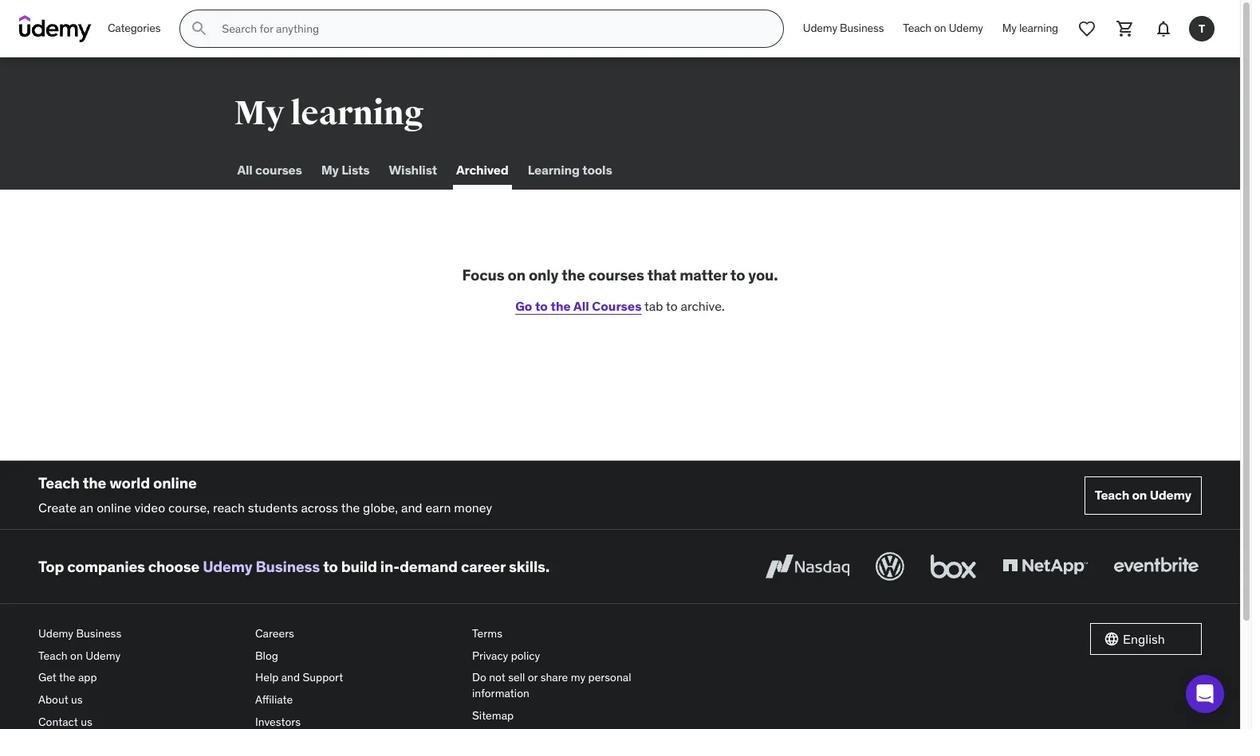 Task type: vqa. For each thing, say whether or not it's contained in the screenshot.
left "courses"
yes



Task type: describe. For each thing, give the bounding box(es) containing it.
0 horizontal spatial courses
[[255, 162, 302, 178]]

get
[[38, 671, 57, 685]]

0 vertical spatial online
[[153, 474, 197, 493]]

top companies choose udemy business to build in-demand career skills.
[[38, 557, 550, 576]]

t
[[1199, 21, 1205, 36]]

0 horizontal spatial all
[[237, 162, 253, 178]]

english
[[1123, 632, 1165, 648]]

small image
[[1104, 632, 1120, 648]]

1 vertical spatial teach on udemy link
[[1084, 477, 1202, 515]]

affiliate
[[255, 693, 293, 707]]

investors link
[[255, 712, 459, 730]]

globe,
[[363, 500, 398, 516]]

teach inside teach the world online create an online video course, reach students across the globe, and earn money
[[38, 474, 80, 493]]

all courses
[[237, 162, 302, 178]]

Search for anything text field
[[219, 15, 764, 42]]

only
[[529, 266, 558, 285]]

world
[[109, 474, 150, 493]]

policy
[[511, 649, 540, 663]]

do
[[472, 671, 486, 685]]

1 vertical spatial courses
[[588, 266, 644, 285]]

information
[[472, 687, 530, 701]]

not
[[489, 671, 505, 685]]

companies
[[67, 557, 145, 576]]

money
[[454, 500, 492, 516]]

my lists
[[321, 162, 370, 178]]

get the app link
[[38, 668, 242, 690]]

netapp image
[[999, 550, 1091, 585]]

shopping cart with 0 items image
[[1116, 19, 1135, 38]]

careers link
[[255, 624, 459, 646]]

students
[[248, 500, 298, 516]]

app
[[78, 671, 97, 685]]

english button
[[1090, 624, 1202, 656]]

and inside careers blog help and support affiliate investors
[[281, 671, 300, 685]]

sitemap link
[[472, 705, 676, 727]]

skills.
[[509, 557, 550, 576]]

contact
[[38, 715, 78, 729]]

demand
[[400, 557, 458, 576]]

box image
[[927, 550, 980, 585]]

terms link
[[472, 624, 676, 646]]

archived
[[456, 162, 509, 178]]

learning
[[528, 162, 580, 178]]

video
[[134, 500, 165, 516]]

career
[[461, 557, 506, 576]]

go to the all courses link
[[515, 298, 642, 314]]

eventbrite image
[[1110, 550, 1202, 585]]

sell
[[508, 671, 525, 685]]

learning tools
[[528, 162, 612, 178]]

and inside teach the world online create an online video course, reach students across the globe, and earn money
[[401, 500, 422, 516]]

t link
[[1183, 10, 1221, 48]]

careers blog help and support affiliate investors
[[255, 627, 343, 729]]

terms privacy policy do not sell or share my personal information sitemap
[[472, 627, 631, 723]]

the right only
[[562, 266, 585, 285]]

notifications image
[[1154, 19, 1173, 38]]

my
[[571, 671, 586, 685]]

1 horizontal spatial learning
[[1019, 21, 1058, 35]]

support
[[303, 671, 343, 685]]

to left build
[[323, 557, 338, 576]]

all courses link
[[234, 152, 305, 190]]

teach inside udemy business teach on udemy get the app about us contact us
[[38, 649, 68, 663]]

tools
[[582, 162, 612, 178]]



Task type: locate. For each thing, give the bounding box(es) containing it.
my learning link
[[993, 10, 1068, 48]]

careers
[[255, 627, 294, 641]]

categories
[[108, 21, 161, 35]]

my learning
[[1002, 21, 1058, 35], [234, 93, 424, 134]]

to right tab
[[666, 298, 678, 314]]

wishlist link
[[386, 152, 440, 190]]

0 vertical spatial learning
[[1019, 21, 1058, 35]]

courses left my lists at top left
[[255, 162, 302, 178]]

my lists link
[[318, 152, 373, 190]]

earn
[[425, 500, 451, 516]]

categories button
[[98, 10, 170, 48]]

1 vertical spatial all
[[573, 298, 589, 314]]

0 vertical spatial my learning
[[1002, 21, 1058, 35]]

1 horizontal spatial teach on udemy link
[[893, 10, 993, 48]]

0 horizontal spatial my learning
[[234, 93, 424, 134]]

learning
[[1019, 21, 1058, 35], [290, 93, 424, 134]]

1 horizontal spatial business
[[256, 557, 320, 576]]

1 vertical spatial us
[[81, 715, 92, 729]]

2 vertical spatial my
[[321, 162, 339, 178]]

0 vertical spatial udemy business link
[[793, 10, 893, 48]]

all
[[237, 162, 253, 178], [573, 298, 589, 314]]

0 horizontal spatial learning
[[290, 93, 424, 134]]

1 vertical spatial online
[[97, 500, 131, 516]]

on
[[934, 21, 946, 35], [508, 266, 525, 285], [1132, 487, 1147, 503], [70, 649, 83, 663]]

teach the world online create an online video course, reach students across the globe, and earn money
[[38, 474, 492, 516]]

us right contact
[[81, 715, 92, 729]]

1 horizontal spatial my
[[321, 162, 339, 178]]

affiliate link
[[255, 690, 459, 712]]

online right an
[[97, 500, 131, 516]]

0 vertical spatial us
[[71, 693, 83, 707]]

archive.
[[681, 298, 725, 314]]

1 horizontal spatial courses
[[588, 266, 644, 285]]

in-
[[380, 557, 400, 576]]

my left the lists
[[321, 162, 339, 178]]

online up course,
[[153, 474, 197, 493]]

my up all courses
[[234, 93, 284, 134]]

online
[[153, 474, 197, 493], [97, 500, 131, 516]]

1 horizontal spatial teach on udemy
[[1095, 487, 1191, 503]]

0 vertical spatial business
[[840, 21, 884, 35]]

1 vertical spatial and
[[281, 671, 300, 685]]

us right about
[[71, 693, 83, 707]]

udemy
[[803, 21, 837, 35], [949, 21, 983, 35], [1150, 487, 1191, 503], [203, 557, 252, 576], [38, 627, 73, 641], [85, 649, 121, 663]]

focus on only the courses that matter to you.
[[462, 266, 778, 285]]

the down only
[[551, 298, 571, 314]]

on inside udemy business teach on udemy get the app about us contact us
[[70, 649, 83, 663]]

the up an
[[83, 474, 106, 493]]

the left globe,
[[341, 500, 360, 516]]

my left wishlist image
[[1002, 21, 1017, 35]]

go
[[515, 298, 532, 314]]

udemy business teach on udemy get the app about us contact us
[[38, 627, 121, 729]]

1 horizontal spatial my learning
[[1002, 21, 1058, 35]]

teach
[[903, 21, 932, 35], [38, 474, 80, 493], [1095, 487, 1129, 503], [38, 649, 68, 663]]

tab
[[644, 298, 663, 314]]

1 horizontal spatial online
[[153, 474, 197, 493]]

business for udemy business teach on udemy get the app about us contact us
[[76, 627, 121, 641]]

build
[[341, 557, 377, 576]]

learning up the lists
[[290, 93, 424, 134]]

courses up courses
[[588, 266, 644, 285]]

across
[[301, 500, 338, 516]]

2 vertical spatial teach on udemy link
[[38, 646, 242, 668]]

business inside udemy business teach on udemy get the app about us contact us
[[76, 627, 121, 641]]

help and support link
[[255, 668, 459, 690]]

archived link
[[453, 152, 512, 190]]

course,
[[168, 500, 210, 516]]

wishlist image
[[1077, 19, 1097, 38]]

to left you.
[[730, 266, 745, 285]]

0 horizontal spatial teach on udemy
[[903, 21, 983, 35]]

learning tools link
[[525, 152, 615, 190]]

submit search image
[[190, 19, 209, 38]]

0 vertical spatial my
[[1002, 21, 1017, 35]]

matter
[[680, 266, 727, 285]]

0 vertical spatial all
[[237, 162, 253, 178]]

udemy image
[[19, 15, 92, 42]]

1 horizontal spatial and
[[401, 500, 422, 516]]

do not sell or share my personal information button
[[472, 668, 676, 705]]

courses
[[255, 162, 302, 178], [588, 266, 644, 285]]

1 vertical spatial teach on udemy
[[1095, 487, 1191, 503]]

create
[[38, 500, 77, 516]]

2 vertical spatial business
[[76, 627, 121, 641]]

teach on udemy link
[[893, 10, 993, 48], [1084, 477, 1202, 515], [38, 646, 242, 668]]

1 horizontal spatial all
[[573, 298, 589, 314]]

the right get
[[59, 671, 75, 685]]

privacy policy link
[[472, 646, 676, 668]]

business
[[840, 21, 884, 35], [256, 557, 320, 576], [76, 627, 121, 641]]

to
[[730, 266, 745, 285], [535, 298, 548, 314], [666, 298, 678, 314], [323, 557, 338, 576]]

2 horizontal spatial business
[[840, 21, 884, 35]]

privacy
[[472, 649, 508, 663]]

my learning up my lists at top left
[[234, 93, 424, 134]]

0 horizontal spatial business
[[76, 627, 121, 641]]

1 vertical spatial learning
[[290, 93, 424, 134]]

my
[[1002, 21, 1017, 35], [234, 93, 284, 134], [321, 162, 339, 178]]

focus
[[462, 266, 504, 285]]

sitemap
[[472, 709, 514, 723]]

the
[[562, 266, 585, 285], [551, 298, 571, 314], [83, 474, 106, 493], [341, 500, 360, 516], [59, 671, 75, 685]]

learning left wishlist image
[[1019, 21, 1058, 35]]

about us link
[[38, 690, 242, 712]]

contact us link
[[38, 712, 242, 730]]

investors
[[255, 715, 301, 729]]

help
[[255, 671, 279, 685]]

an
[[80, 500, 94, 516]]

udemy business link
[[793, 10, 893, 48], [203, 557, 320, 576], [38, 624, 242, 646]]

my learning left wishlist image
[[1002, 21, 1058, 35]]

volkswagen image
[[872, 550, 908, 585]]

that
[[647, 266, 676, 285]]

1 vertical spatial business
[[256, 557, 320, 576]]

and left the earn
[[401, 500, 422, 516]]

0 horizontal spatial my
[[234, 93, 284, 134]]

you.
[[748, 266, 778, 285]]

1 vertical spatial my learning
[[234, 93, 424, 134]]

my for my learning link
[[1002, 21, 1017, 35]]

reach
[[213, 500, 245, 516]]

1 vertical spatial my
[[234, 93, 284, 134]]

blog link
[[255, 646, 459, 668]]

go to the all courses tab to archive.
[[515, 298, 725, 314]]

0 vertical spatial and
[[401, 500, 422, 516]]

0 horizontal spatial teach on udemy link
[[38, 646, 242, 668]]

0 horizontal spatial and
[[281, 671, 300, 685]]

2 vertical spatial udemy business link
[[38, 624, 242, 646]]

0 horizontal spatial online
[[97, 500, 131, 516]]

blog
[[255, 649, 278, 663]]

udemy inside 'link'
[[803, 21, 837, 35]]

0 vertical spatial teach on udemy
[[903, 21, 983, 35]]

0 vertical spatial teach on udemy link
[[893, 10, 993, 48]]

and
[[401, 500, 422, 516], [281, 671, 300, 685]]

terms
[[472, 627, 502, 641]]

1 vertical spatial udemy business link
[[203, 557, 320, 576]]

udemy business
[[803, 21, 884, 35]]

lists
[[341, 162, 370, 178]]

my for my lists link
[[321, 162, 339, 178]]

teach on udemy
[[903, 21, 983, 35], [1095, 487, 1191, 503]]

share
[[540, 671, 568, 685]]

courses
[[592, 298, 642, 314]]

2 horizontal spatial teach on udemy link
[[1084, 477, 1202, 515]]

2 horizontal spatial my
[[1002, 21, 1017, 35]]

0 vertical spatial courses
[[255, 162, 302, 178]]

and right help at left bottom
[[281, 671, 300, 685]]

or
[[528, 671, 538, 685]]

business for udemy business
[[840, 21, 884, 35]]

the inside udemy business teach on udemy get the app about us contact us
[[59, 671, 75, 685]]

top
[[38, 557, 64, 576]]

to right go
[[535, 298, 548, 314]]

wishlist
[[389, 162, 437, 178]]

nasdaq image
[[762, 550, 853, 585]]

us
[[71, 693, 83, 707], [81, 715, 92, 729]]

personal
[[588, 671, 631, 685]]

about
[[38, 693, 68, 707]]

choose
[[148, 557, 199, 576]]



